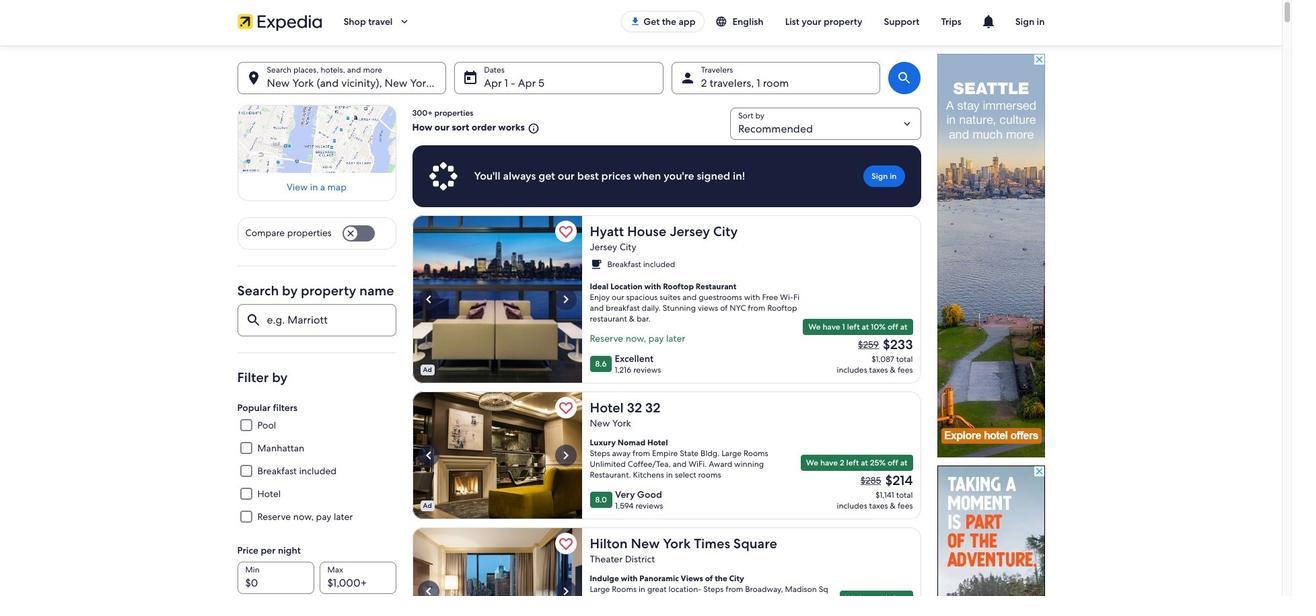 Task type: describe. For each thing, give the bounding box(es) containing it.
show previous image for hilton new york times square image
[[420, 584, 436, 596]]

$1,000 and above, Maximum, Price per night text field
[[319, 562, 396, 594]]

static map image image
[[237, 105, 396, 173]]

1 horizontal spatial small image
[[715, 15, 733, 28]]

expedia logo image
[[237, 12, 322, 31]]

trailing image
[[398, 15, 410, 28]]

show previous image for hotel 32 32 image
[[420, 448, 436, 464]]

download the app button image
[[630, 16, 641, 27]]

0 horizontal spatial small image
[[525, 122, 540, 134]]



Task type: vqa. For each thing, say whether or not it's contained in the screenshot.
$0, minimum, price per night text box
yes



Task type: locate. For each thing, give the bounding box(es) containing it.
small image
[[590, 258, 602, 271]]

bar (on property) image
[[412, 215, 582, 384]]

1 vertical spatial small image
[[525, 122, 540, 134]]

$0, Minimum, Price per night text field
[[237, 562, 314, 594]]

search image
[[897, 70, 913, 86]]

small image
[[715, 15, 733, 28], [525, 122, 540, 134]]

show previous image for hyatt house jersey city image
[[420, 291, 436, 308]]

lobby image
[[412, 392, 582, 520]]

show next image for hotel 32 32 image
[[558, 448, 574, 464]]

show next image for hilton new york times square image
[[558, 584, 574, 596]]

show next image for hyatt house jersey city image
[[558, 291, 574, 308]]

0 vertical spatial small image
[[715, 15, 733, 28]]

communication center icon image
[[980, 13, 997, 30]]

room image
[[412, 528, 582, 596]]



